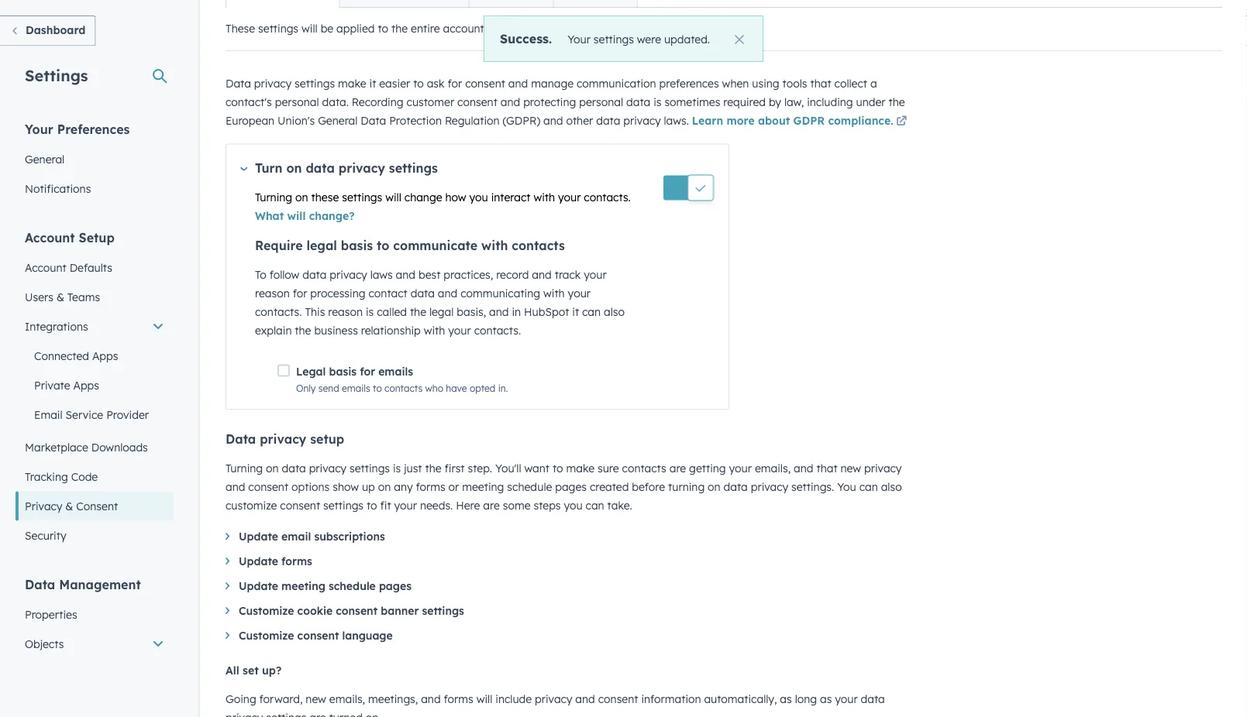 Task type: locate. For each thing, give the bounding box(es) containing it.
0 horizontal spatial new
[[306, 693, 326, 706]]

1 vertical spatial legal
[[430, 305, 454, 319]]

pages inside update meeting schedule pages dropdown button
[[379, 580, 412, 594]]

are
[[670, 462, 686, 476], [483, 499, 500, 513], [310, 711, 326, 718]]

are up 'turning'
[[670, 462, 686, 476]]

for up only send emails to contacts who have opted in.
[[360, 365, 375, 378]]

your down basis,
[[448, 324, 471, 337]]

regulation
[[445, 114, 500, 128]]

privacy
[[25, 500, 62, 513]]

the inside turning on data privacy settings is just the first step. you'll want to make sure contacts are getting your emails, and that new privacy and consent options show up on any forms or meeting schedule pages created before turning on data privacy settings. you can also customize consent settings to fit your needs. here are some steps you can take.
[[425, 462, 442, 476]]

general
[[318, 114, 358, 128], [25, 152, 65, 166]]

1 vertical spatial also
[[881, 481, 902, 494]]

the right just
[[425, 462, 442, 476]]

1 vertical spatial contacts
[[385, 383, 423, 395]]

up?
[[262, 664, 282, 678]]

update down customize on the left bottom of the page
[[239, 555, 278, 569]]

data up contact's
[[226, 77, 251, 90]]

settings down "turn on data privacy settings"
[[342, 190, 382, 204]]

1 horizontal spatial contacts
[[512, 238, 565, 253]]

protecting
[[524, 95, 576, 109]]

caret image for update forms
[[226, 558, 230, 565]]

0 horizontal spatial as
[[780, 693, 792, 706]]

general down data.
[[318, 114, 358, 128]]

0 vertical spatial emails,
[[755, 462, 791, 476]]

settings down forward,
[[266, 711, 307, 718]]

1 horizontal spatial for
[[360, 365, 375, 378]]

2 horizontal spatial contacts
[[622, 462, 667, 476]]

1 vertical spatial caret image
[[226, 633, 230, 640]]

0 horizontal spatial reason
[[255, 287, 290, 300]]

customize left cookie
[[239, 605, 294, 618]]

new
[[841, 462, 862, 476], [306, 693, 326, 706]]

0 vertical spatial turning
[[255, 190, 292, 204]]

were
[[637, 32, 661, 46]]

2 horizontal spatial is
[[654, 95, 662, 109]]

ask
[[427, 77, 445, 90]]

are inside going forward, new emails, meetings, and forms will include privacy and consent information automatically, as long as your data privacy settings are turned on.
[[310, 711, 326, 718]]

on up the what will change? link
[[295, 190, 308, 204]]

tracking code
[[25, 470, 98, 484]]

& for privacy
[[65, 500, 73, 513]]

and left track
[[532, 268, 552, 281]]

link opens in a new window image
[[896, 117, 907, 128]]

emails, right 'getting'
[[755, 462, 791, 476]]

0 horizontal spatial schedule
[[329, 580, 376, 594]]

emails, inside turning on data privacy settings is just the first step. you'll want to make sure contacts are getting your emails, and that new privacy and consent options show up on any forms or meeting schedule pages created before turning on data privacy settings. you can also customize consent settings to fit your needs. here are some steps you can take.
[[755, 462, 791, 476]]

2 horizontal spatial are
[[670, 462, 686, 476]]

basis up laws
[[341, 238, 373, 253]]

connected apps
[[34, 349, 118, 363]]

basis,
[[457, 305, 486, 319]]

0 vertical spatial new
[[841, 462, 862, 476]]

1 horizontal spatial as
[[820, 693, 832, 706]]

turning up customize on the left bottom of the page
[[226, 462, 263, 476]]

caret image inside customize cookie consent banner settings dropdown button
[[226, 608, 230, 615]]

update email subscriptions button
[[226, 528, 923, 547]]

your inside success. alert
[[568, 32, 591, 46]]

general inside the general link
[[25, 152, 65, 166]]

settings inside success. alert
[[594, 32, 634, 46]]

with right interact
[[534, 190, 555, 204]]

1 vertical spatial emails
[[342, 383, 370, 395]]

on inside turning on these settings will change how you interact with your contacts. what will change?
[[295, 190, 308, 204]]

service
[[66, 408, 103, 422]]

customize up up?
[[239, 630, 294, 643]]

0 vertical spatial your
[[568, 32, 591, 46]]

1 vertical spatial it
[[572, 305, 579, 319]]

0 horizontal spatial it
[[369, 77, 376, 90]]

1 vertical spatial apps
[[73, 379, 99, 392]]

sure
[[598, 462, 619, 476]]

is left sometimes
[[654, 95, 662, 109]]

data right other
[[596, 114, 621, 128]]

1 vertical spatial that
[[817, 462, 838, 476]]

1 update from the top
[[239, 530, 278, 544]]

0 horizontal spatial pages
[[379, 580, 412, 594]]

and left manage
[[509, 77, 528, 90]]

meeting
[[462, 481, 504, 494], [282, 580, 326, 594]]

account setup element
[[16, 229, 174, 551]]

preferences
[[57, 121, 130, 137]]

update up 'update forms'
[[239, 530, 278, 544]]

2 horizontal spatial for
[[448, 77, 462, 90]]

2 customize from the top
[[239, 630, 294, 643]]

data up customize on the left bottom of the page
[[226, 432, 256, 447]]

0 horizontal spatial contacts.
[[255, 305, 302, 319]]

2 caret image from the top
[[226, 633, 230, 640]]

business
[[314, 324, 358, 337]]

1 horizontal spatial make
[[566, 462, 595, 476]]

emails up only send emails to contacts who have opted in.
[[379, 365, 413, 378]]

it up recording
[[369, 77, 376, 90]]

to up laws
[[377, 238, 390, 253]]

apps up the service at the bottom of the page
[[73, 379, 99, 392]]

2 vertical spatial update
[[239, 580, 278, 594]]

forms inside going forward, new emails, meetings, and forms will include privacy and consent information automatically, as long as your data privacy settings are turned on.
[[444, 693, 474, 706]]

change?
[[309, 209, 355, 223]]

created
[[590, 481, 629, 494]]

gdpr
[[794, 114, 825, 128]]

0 vertical spatial general
[[318, 114, 358, 128]]

contacts left who
[[385, 383, 423, 395]]

objects
[[25, 638, 64, 651]]

that
[[811, 77, 832, 90], [817, 462, 838, 476]]

caret image inside update meeting schedule pages dropdown button
[[226, 583, 230, 590]]

is left called
[[366, 305, 374, 319]]

update for update email subscriptions
[[239, 530, 278, 544]]

1 horizontal spatial new
[[841, 462, 862, 476]]

can right you
[[860, 481, 878, 494]]

make left sure
[[566, 462, 595, 476]]

with inside turning on these settings will change how you interact with your contacts. what will change?
[[534, 190, 555, 204]]

first
[[445, 462, 465, 476]]

required
[[724, 95, 766, 109]]

0 vertical spatial also
[[604, 305, 625, 319]]

on for turning on these settings will change how you interact with your contacts. what will change?
[[295, 190, 308, 204]]

0 horizontal spatial personal
[[275, 95, 319, 109]]

emails,
[[755, 462, 791, 476], [329, 693, 365, 706]]

and up settings.
[[794, 462, 814, 476]]

are right "here"
[[483, 499, 500, 513]]

caret image inside the update forms dropdown button
[[226, 558, 230, 565]]

data privacy settings make it easier to ask for consent and manage communication preferences when using tools that collect a contact's personal data. recording customer consent and protecting personal data is sometimes required by law, including under the european union's general data protection regulation (gdpr) and other data privacy laws.
[[226, 77, 905, 128]]

data down best
[[411, 287, 435, 300]]

0 vertical spatial reason
[[255, 287, 290, 300]]

1 horizontal spatial is
[[393, 462, 401, 476]]

1 as from the left
[[780, 693, 792, 706]]

2 vertical spatial contacts
[[622, 462, 667, 476]]

track
[[555, 268, 581, 281]]

apps for private apps
[[73, 379, 99, 392]]

1 horizontal spatial also
[[881, 481, 902, 494]]

step.
[[468, 462, 492, 476]]

update down 'update forms'
[[239, 580, 278, 594]]

customize
[[239, 605, 294, 618], [239, 630, 294, 643]]

including
[[807, 95, 853, 109]]

your inside going forward, new emails, meetings, and forms will include privacy and consent information automatically, as long as your data privacy settings are turned on.
[[835, 693, 858, 706]]

also inside to follow data privacy laws and best practices, record and track your reason for processing contact data and communicating with your contacts. this reason is called the legal basis, and in hubspot it can also explain the business relationship with your contacts.
[[604, 305, 625, 319]]

you
[[838, 481, 857, 494]]

pages up banner
[[379, 580, 412, 594]]

1 vertical spatial meeting
[[282, 580, 326, 594]]

contacts up before
[[622, 462, 667, 476]]

caret image for customize cookie consent banner settings
[[226, 608, 230, 615]]

2 personal from the left
[[579, 95, 624, 109]]

0 horizontal spatial general
[[25, 152, 65, 166]]

reason down to on the top of the page
[[255, 287, 290, 300]]

0 vertical spatial basis
[[341, 238, 373, 253]]

you
[[470, 190, 488, 204], [564, 499, 583, 513]]

0 vertical spatial customize
[[239, 605, 294, 618]]

1 vertical spatial emails,
[[329, 693, 365, 706]]

require legal basis to communicate with contacts
[[255, 238, 565, 253]]

schedule inside dropdown button
[[329, 580, 376, 594]]

update email subscriptions
[[239, 530, 385, 544]]

caret image up all
[[226, 633, 230, 640]]

you right steps
[[564, 499, 583, 513]]

1 vertical spatial account
[[25, 261, 67, 274]]

0 horizontal spatial for
[[293, 287, 307, 300]]

customize for customize consent language
[[239, 630, 294, 643]]

to left ask
[[413, 77, 424, 90]]

settings left were
[[594, 32, 634, 46]]

turning
[[668, 481, 705, 494]]

turning for turning on these settings will change how you interact with your contacts. what will change?
[[255, 190, 292, 204]]

0 horizontal spatial you
[[470, 190, 488, 204]]

0 vertical spatial contacts.
[[584, 190, 631, 204]]

caret image left 'update forms'
[[226, 558, 230, 565]]

tracking
[[25, 470, 68, 484]]

is left just
[[393, 462, 401, 476]]

apps for connected apps
[[92, 349, 118, 363]]

0 horizontal spatial also
[[604, 305, 625, 319]]

0 horizontal spatial are
[[310, 711, 326, 718]]

data up properties
[[25, 577, 55, 593]]

1 vertical spatial &
[[65, 500, 73, 513]]

settings inside dropdown button
[[422, 605, 464, 618]]

1 horizontal spatial it
[[572, 305, 579, 319]]

your preferences element
[[16, 121, 174, 204]]

personal up union's
[[275, 95, 319, 109]]

1 account from the top
[[25, 230, 75, 245]]

1 horizontal spatial you
[[564, 499, 583, 513]]

privacy & consent link
[[16, 492, 174, 521]]

you'll
[[495, 462, 522, 476]]

legal down change?
[[307, 238, 337, 253]]

0 vertical spatial update
[[239, 530, 278, 544]]

can down created
[[586, 499, 605, 513]]

turning inside turning on these settings will change how you interact with your contacts. what will change?
[[255, 190, 292, 204]]

1 vertical spatial general
[[25, 152, 65, 166]]

caret image
[[226, 558, 230, 565], [226, 633, 230, 640]]

account for account defaults
[[25, 261, 67, 274]]

customize cookie consent banner settings
[[239, 605, 464, 618]]

1 horizontal spatial legal
[[430, 305, 454, 319]]

link opens in a new window image
[[896, 113, 907, 131]]

contacts up record
[[512, 238, 565, 253]]

caret image
[[240, 167, 248, 171], [226, 533, 230, 541], [226, 583, 230, 590], [226, 608, 230, 615]]

settings up data.
[[295, 77, 335, 90]]

pages inside turning on data privacy settings is just the first step. you'll want to make sure contacts are getting your emails, and that new privacy and consent options show up on any forms or meeting schedule pages created before turning on data privacy settings. you can also customize consent settings to fit your needs. here are some steps you can take.
[[555, 481, 587, 494]]

turning inside turning on data privacy settings is just the first step. you'll want to make sure contacts are getting your emails, and that new privacy and consent options show up on any forms or meeting schedule pages created before turning on data privacy settings. you can also customize consent settings to fit your needs. here are some steps you can take.
[[226, 462, 263, 476]]

your left preferences
[[25, 121, 53, 137]]

2 vertical spatial can
[[586, 499, 605, 513]]

1 horizontal spatial schedule
[[507, 481, 552, 494]]

data inside going forward, new emails, meetings, and forms will include privacy and consent information automatically, as long as your data privacy settings are turned on.
[[861, 693, 885, 706]]

1 vertical spatial is
[[366, 305, 374, 319]]

reason down processing
[[328, 305, 363, 319]]

for right ask
[[448, 77, 462, 90]]

&
[[57, 290, 64, 304], [65, 500, 73, 513]]

0 vertical spatial forms
[[416, 481, 446, 494]]

2 account from the top
[[25, 261, 67, 274]]

update inside dropdown button
[[239, 580, 278, 594]]

that up settings.
[[817, 462, 838, 476]]

your right interact
[[558, 190, 581, 204]]

0 horizontal spatial legal
[[307, 238, 337, 253]]

these
[[311, 190, 339, 204]]

personal down "communication"
[[579, 95, 624, 109]]

2 vertical spatial are
[[310, 711, 326, 718]]

account up account defaults
[[25, 230, 75, 245]]

1 vertical spatial schedule
[[329, 580, 376, 594]]

account inside account defaults link
[[25, 261, 67, 274]]

the down the this
[[295, 324, 311, 337]]

meeting down step.
[[462, 481, 504, 494]]

0 vertical spatial emails
[[379, 365, 413, 378]]

on right turn
[[286, 160, 302, 176]]

teams
[[67, 290, 100, 304]]

as right the long
[[820, 693, 832, 706]]

0 vertical spatial make
[[338, 77, 366, 90]]

more
[[727, 114, 755, 128]]

caret image for turn on data privacy settings
[[240, 167, 248, 171]]

3 update from the top
[[239, 580, 278, 594]]

1 vertical spatial forms
[[282, 555, 312, 569]]

caret image for update email subscriptions
[[226, 533, 230, 541]]

0 vertical spatial contacts
[[512, 238, 565, 253]]

can right hubspot
[[582, 305, 601, 319]]

0 vertical spatial legal
[[307, 238, 337, 253]]

1 vertical spatial new
[[306, 693, 326, 706]]

also right you
[[881, 481, 902, 494]]

meeting up cookie
[[282, 580, 326, 594]]

forms
[[416, 481, 446, 494], [282, 555, 312, 569], [444, 693, 474, 706]]

account for account setup
[[25, 230, 75, 245]]

caret image inside update email subscriptions dropdown button
[[226, 533, 230, 541]]

under
[[856, 95, 886, 109]]

1 customize from the top
[[239, 605, 294, 618]]

caret image inside the customize consent language dropdown button
[[226, 633, 230, 640]]

navigation
[[226, 0, 638, 8]]

is inside to follow data privacy laws and best practices, record and track your reason for processing contact data and communicating with your contacts. this reason is called the legal basis, and in hubspot it can also explain the business relationship with your contacts.
[[366, 305, 374, 319]]

1 horizontal spatial your
[[568, 32, 591, 46]]

the up link opens in a new window image at the right
[[889, 95, 905, 109]]

1 vertical spatial contacts.
[[255, 305, 302, 319]]

emails down legal basis for emails
[[342, 383, 370, 395]]

make inside data privacy settings make it easier to ask for consent and manage communication preferences when using tools that collect a contact's personal data. recording customer consent and protecting personal data is sometimes required by law, including under the european union's general data protection regulation (gdpr) and other data privacy laws.
[[338, 77, 366, 90]]

0 vertical spatial that
[[811, 77, 832, 90]]

record
[[496, 268, 529, 281]]

what
[[255, 209, 284, 223]]

general link
[[16, 145, 174, 174]]

that inside data privacy settings make it easier to ask for consent and manage communication preferences when using tools that collect a contact's personal data. recording customer consent and protecting personal data is sometimes required by law, including under the european union's general data protection regulation (gdpr) and other data privacy laws.
[[811, 77, 832, 90]]

dashboard link
[[0, 16, 96, 46]]

0 vertical spatial is
[[654, 95, 662, 109]]

also right hubspot
[[604, 305, 625, 319]]

1 horizontal spatial personal
[[579, 95, 624, 109]]

1 vertical spatial you
[[564, 499, 583, 513]]

2 vertical spatial for
[[360, 365, 375, 378]]

the right called
[[410, 305, 426, 319]]

& for users
[[57, 290, 64, 304]]

0 horizontal spatial emails,
[[329, 693, 365, 706]]

0 vertical spatial you
[[470, 190, 488, 204]]

connected
[[34, 349, 89, 363]]

forms down email
[[282, 555, 312, 569]]

on
[[286, 160, 302, 176], [295, 190, 308, 204], [266, 462, 279, 476], [378, 481, 391, 494], [708, 481, 721, 494]]

0 vertical spatial can
[[582, 305, 601, 319]]

is inside turning on data privacy settings is just the first step. you'll want to make sure contacts are getting your emails, and that new privacy and consent options show up on any forms or meeting schedule pages created before turning on data privacy settings. you can also customize consent settings to fit your needs. here are some steps you can take.
[[393, 462, 401, 476]]

schedule up "customize cookie consent banner settings"
[[329, 580, 376, 594]]

manage
[[531, 77, 574, 90]]

sometimes
[[665, 95, 721, 109]]

1 vertical spatial reason
[[328, 305, 363, 319]]

0 vertical spatial schedule
[[507, 481, 552, 494]]

update forms
[[239, 555, 312, 569]]

1 vertical spatial make
[[566, 462, 595, 476]]

forms up needs.
[[416, 481, 446, 494]]

communicate
[[393, 238, 478, 253]]

1 vertical spatial your
[[25, 121, 53, 137]]

your inside your preferences element
[[25, 121, 53, 137]]

0 horizontal spatial &
[[57, 290, 64, 304]]

schedule down want at the bottom left
[[507, 481, 552, 494]]

privacy inside to follow data privacy laws and best practices, record and track your reason for processing contact data and communicating with your contacts. this reason is called the legal basis, and in hubspot it can also explain the business relationship with your contacts.
[[330, 268, 367, 281]]

2 horizontal spatial contacts.
[[584, 190, 631, 204]]

0 vertical spatial pages
[[555, 481, 587, 494]]

1 vertical spatial turning
[[226, 462, 263, 476]]

and up "(gdpr)"
[[501, 95, 520, 109]]

0 vertical spatial meeting
[[462, 481, 504, 494]]

as
[[780, 693, 792, 706], [820, 693, 832, 706]]

for inside to follow data privacy laws and best practices, record and track your reason for processing contact data and communicating with your contacts. this reason is called the legal basis, and in hubspot it can also explain the business relationship with your contacts.
[[293, 287, 307, 300]]

legal left basis,
[[430, 305, 454, 319]]

0 vertical spatial account
[[25, 230, 75, 245]]

it inside data privacy settings make it easier to ask for consent and manage communication preferences when using tools that collect a contact's personal data. recording customer consent and protecting personal data is sometimes required by law, including under the european union's general data protection regulation (gdpr) and other data privacy laws.
[[369, 77, 376, 90]]

1 horizontal spatial meeting
[[462, 481, 504, 494]]

0 horizontal spatial meeting
[[282, 580, 326, 594]]

marketplace downloads
[[25, 441, 148, 454]]

on for turn on data privacy settings
[[286, 160, 302, 176]]

1 horizontal spatial reason
[[328, 305, 363, 319]]

data.
[[322, 95, 349, 109]]

communicating
[[461, 287, 541, 300]]

0 horizontal spatial is
[[366, 305, 374, 319]]

1 vertical spatial customize
[[239, 630, 294, 643]]

1 vertical spatial basis
[[329, 365, 357, 378]]

1 horizontal spatial contacts.
[[474, 324, 521, 337]]

new right forward,
[[306, 693, 326, 706]]

also inside turning on data privacy settings is just the first step. you'll want to make sure contacts are getting your emails, and that new privacy and consent options show up on any forms or meeting schedule pages created before turning on data privacy settings. you can also customize consent settings to fit your needs. here are some steps you can take.
[[881, 481, 902, 494]]

2 update from the top
[[239, 555, 278, 569]]

turning
[[255, 190, 292, 204], [226, 462, 263, 476]]

1 caret image from the top
[[226, 558, 230, 565]]

in.
[[498, 383, 508, 395]]

entire
[[411, 22, 440, 35]]

the left entire
[[392, 22, 408, 35]]

data down "communication"
[[627, 95, 651, 109]]

your up manage
[[568, 32, 591, 46]]

your
[[568, 32, 591, 46], [25, 121, 53, 137]]

your right 'getting'
[[729, 462, 752, 476]]

are left turned
[[310, 711, 326, 718]]

is inside data privacy settings make it easier to ask for consent and manage communication preferences when using tools that collect a contact's personal data. recording customer consent and protecting personal data is sometimes required by law, including under the european union's general data protection regulation (gdpr) and other data privacy laws.
[[654, 95, 662, 109]]

0 vertical spatial for
[[448, 77, 462, 90]]

0 vertical spatial apps
[[92, 349, 118, 363]]

to inside data privacy settings make it easier to ask for consent and manage communication preferences when using tools that collect a contact's personal data. recording customer consent and protecting personal data is sometimes required by law, including under the european union's general data protection regulation (gdpr) and other data privacy laws.
[[413, 77, 424, 90]]

going
[[226, 693, 256, 706]]

forms left include
[[444, 693, 474, 706]]

update
[[239, 530, 278, 544], [239, 555, 278, 569], [239, 580, 278, 594]]

2 vertical spatial forms
[[444, 693, 474, 706]]

it right hubspot
[[572, 305, 579, 319]]

data
[[627, 95, 651, 109], [596, 114, 621, 128], [306, 160, 335, 176], [303, 268, 327, 281], [411, 287, 435, 300], [282, 462, 306, 476], [724, 481, 748, 494], [861, 693, 885, 706]]

management
[[59, 577, 141, 593]]

contacts. inside turning on these settings will change how you interact with your contacts. what will change?
[[584, 190, 631, 204]]

0 horizontal spatial make
[[338, 77, 366, 90]]



Task type: vqa. For each thing, say whether or not it's contained in the screenshot.
CONTACTS to the middle
yes



Task type: describe. For each thing, give the bounding box(es) containing it.
your down any
[[394, 499, 417, 513]]

for inside data privacy settings make it easier to ask for consent and manage communication preferences when using tools that collect a contact's personal data. recording customer consent and protecting personal data is sometimes required by law, including under the european union's general data protection regulation (gdpr) and other data privacy laws.
[[448, 77, 462, 90]]

data up the options on the left bottom of the page
[[282, 462, 306, 476]]

other
[[566, 114, 593, 128]]

update meeting schedule pages
[[239, 580, 412, 594]]

tracking code link
[[16, 463, 174, 492]]

will inside going forward, new emails, meetings, and forms will include privacy and consent information automatically, as long as your data privacy settings are turned on.
[[477, 693, 493, 706]]

hubspot
[[524, 305, 569, 319]]

dashboard
[[26, 23, 86, 37]]

banner
[[381, 605, 419, 618]]

notifications
[[25, 182, 91, 195]]

will left change
[[385, 190, 402, 204]]

will left be
[[302, 22, 318, 35]]

getting
[[689, 462, 726, 476]]

1 vertical spatial are
[[483, 499, 500, 513]]

and left best
[[396, 268, 416, 281]]

to right applied
[[378, 22, 389, 35]]

security link
[[16, 521, 174, 551]]

and down the customize consent language dropdown button
[[576, 693, 595, 706]]

settings inside turning on these settings will change how you interact with your contacts. what will change?
[[342, 190, 382, 204]]

needs.
[[420, 499, 453, 513]]

new inside going forward, new emails, meetings, and forms will include privacy and consent information automatically, as long as your data privacy settings are turned on.
[[306, 693, 326, 706]]

email service provider
[[34, 408, 149, 422]]

general inside data privacy settings make it easier to ask for consent and manage communication preferences when using tools that collect a contact's personal data. recording customer consent and protecting personal data is sometimes required by law, including under the european union's general data protection regulation (gdpr) and other data privacy laws.
[[318, 114, 358, 128]]

your for your settings were updated.
[[568, 32, 591, 46]]

information
[[642, 693, 701, 706]]

you inside turning on data privacy settings is just the first step. you'll want to make sure contacts are getting your emails, and that new privacy and consent options show up on any forms or meeting schedule pages created before turning on data privacy settings. you can also customize consent settings to fit your needs. here are some steps you can take.
[[564, 499, 583, 513]]

your preferences
[[25, 121, 130, 137]]

new inside turning on data privacy settings is just the first step. you'll want to make sure contacts are getting your emails, and that new privacy and consent options show up on any forms or meeting schedule pages created before turning on data privacy settings. you can also customize consent settings to fit your needs. here are some steps you can take.
[[841, 462, 862, 476]]

turning on these settings will change how you interact with your contacts. what will change?
[[255, 190, 631, 223]]

your settings were updated.
[[568, 32, 710, 46]]

laws.
[[664, 114, 689, 128]]

data for data privacy settings make it easier to ask for consent and manage communication preferences when using tools that collect a contact's personal data. recording customer consent and protecting personal data is sometimes required by law, including under the european union's general data protection regulation (gdpr) and other data privacy laws.
[[226, 77, 251, 90]]

settings right these
[[258, 22, 299, 35]]

and up customize on the left bottom of the page
[[226, 481, 245, 494]]

with up record
[[482, 238, 508, 253]]

using
[[752, 77, 780, 90]]

steps
[[534, 499, 561, 513]]

compliance.
[[828, 114, 894, 128]]

you inside turning on these settings will change how you interact with your contacts. what will change?
[[470, 190, 488, 204]]

forward,
[[259, 693, 303, 706]]

downloads
[[91, 441, 148, 454]]

data up these
[[306, 160, 335, 176]]

turned
[[329, 711, 363, 718]]

legal basis for emails
[[296, 365, 413, 378]]

practices,
[[444, 268, 493, 281]]

learn more about gdpr compliance.
[[692, 114, 894, 128]]

contacts inside turning on data privacy settings is just the first step. you'll want to make sure contacts are getting your emails, and that new privacy and consent options show up on any forms or meeting schedule pages created before turning on data privacy settings. you can also customize consent settings to fit your needs. here are some steps you can take.
[[622, 462, 667, 476]]

account.
[[443, 22, 487, 35]]

turn
[[255, 160, 283, 176]]

the inside data privacy settings make it easier to ask for consent and manage communication preferences when using tools that collect a contact's personal data. recording customer consent and protecting personal data is sometimes required by law, including under the european union's general data protection regulation (gdpr) and other data privacy laws.
[[889, 95, 905, 109]]

applied
[[337, 22, 375, 35]]

settings down show
[[323, 499, 364, 513]]

will right the what
[[287, 209, 306, 223]]

success.
[[500, 31, 552, 46]]

0 horizontal spatial contacts
[[385, 383, 423, 395]]

2 as from the left
[[820, 693, 832, 706]]

data up processing
[[303, 268, 327, 281]]

objects button
[[16, 630, 174, 659]]

law,
[[785, 95, 804, 109]]

data for data privacy setup
[[226, 432, 256, 447]]

caret image for customize consent language
[[226, 633, 230, 640]]

marketplace downloads link
[[16, 433, 174, 463]]

and right meetings,
[[421, 693, 441, 706]]

customize for customize cookie consent banner settings
[[239, 605, 294, 618]]

security
[[25, 529, 66, 543]]

data for data management
[[25, 577, 55, 593]]

your down track
[[568, 287, 591, 300]]

show
[[333, 481, 359, 494]]

tools
[[783, 77, 808, 90]]

these
[[226, 22, 255, 35]]

update for update meeting schedule pages
[[239, 580, 278, 594]]

meeting inside dropdown button
[[282, 580, 326, 594]]

data management element
[[16, 576, 174, 718]]

(gdpr)
[[503, 114, 541, 128]]

consent
[[76, 500, 118, 513]]

legal
[[296, 365, 326, 378]]

long
[[795, 693, 817, 706]]

meeting inside turning on data privacy settings is just the first step. you'll want to make sure contacts are getting your emails, and that new privacy and consent options show up on any forms or meeting schedule pages created before turning on data privacy settings. you can also customize consent settings to fit your needs. here are some steps you can take.
[[462, 481, 504, 494]]

settings inside going forward, new emails, meetings, and forms will include privacy and consent information automatically, as long as your data privacy settings are turned on.
[[266, 711, 307, 718]]

communication
[[577, 77, 656, 90]]

to left fit
[[367, 499, 377, 513]]

automatically,
[[704, 693, 777, 706]]

2 vertical spatial contacts.
[[474, 324, 521, 337]]

with up hubspot
[[544, 287, 565, 300]]

and left in
[[489, 305, 509, 319]]

data down recording
[[361, 114, 386, 128]]

make inside turning on data privacy settings is just the first step. you'll want to make sure contacts are getting your emails, and that new privacy and consent options show up on any forms or meeting schedule pages created before turning on data privacy settings. you can also customize consent settings to fit your needs. here are some steps you can take.
[[566, 462, 595, 476]]

send
[[319, 383, 339, 395]]

subscriptions
[[314, 530, 385, 544]]

1 vertical spatial can
[[860, 481, 878, 494]]

settings up change
[[389, 160, 438, 176]]

1 horizontal spatial emails
[[379, 365, 413, 378]]

in
[[512, 305, 521, 319]]

data management
[[25, 577, 141, 593]]

these settings will be applied to the entire account.
[[226, 22, 487, 35]]

settings up up
[[350, 462, 390, 476]]

legal inside to follow data privacy laws and best practices, record and track your reason for processing contact data and communicating with your contacts. this reason is called the legal basis, and in hubspot it can also explain the business relationship with your contacts.
[[430, 305, 454, 319]]

success. alert
[[484, 16, 764, 62]]

caret image for update meeting schedule pages
[[226, 583, 230, 590]]

defaults
[[70, 261, 112, 274]]

to right want at the bottom left
[[553, 462, 563, 476]]

have
[[446, 383, 467, 395]]

marketplace
[[25, 441, 88, 454]]

on down 'getting'
[[708, 481, 721, 494]]

set
[[243, 664, 259, 678]]

email
[[34, 408, 62, 422]]

by
[[769, 95, 782, 109]]

easier
[[379, 77, 410, 90]]

a
[[871, 77, 877, 90]]

customize consent language
[[239, 630, 393, 643]]

union's
[[278, 114, 315, 128]]

users & teams
[[25, 290, 100, 304]]

your inside turning on these settings will change how you interact with your contacts. what will change?
[[558, 190, 581, 204]]

with right relationship
[[424, 324, 445, 337]]

email
[[282, 530, 311, 544]]

any
[[394, 481, 413, 494]]

laws
[[370, 268, 393, 281]]

to down legal basis for emails
[[373, 383, 382, 395]]

emails, inside going forward, new emails, meetings, and forms will include privacy and consent information automatically, as long as your data privacy settings are turned on.
[[329, 693, 365, 706]]

about
[[758, 114, 790, 128]]

forms inside turning on data privacy settings is just the first step. you'll want to make sure contacts are getting your emails, and that new privacy and consent options show up on any forms or meeting schedule pages created before turning on data privacy settings. you can also customize consent settings to fit your needs. here are some steps you can take.
[[416, 481, 446, 494]]

setup
[[310, 432, 344, 447]]

email service provider link
[[16, 400, 174, 430]]

turning for turning on data privacy settings is just the first step. you'll want to make sure contacts are getting your emails, and that new privacy and consent options show up on any forms or meeting schedule pages created before turning on data privacy settings. you can also customize consent settings to fit your needs. here are some steps you can take.
[[226, 462, 263, 476]]

privacy & consent
[[25, 500, 118, 513]]

properties link
[[16, 601, 174, 630]]

provider
[[106, 408, 149, 422]]

data down 'getting'
[[724, 481, 748, 494]]

options
[[292, 481, 330, 494]]

just
[[404, 462, 422, 476]]

preferences
[[659, 77, 719, 90]]

want
[[525, 462, 550, 476]]

can inside to follow data privacy laws and best practices, record and track your reason for processing contact data and communicating with your contacts. this reason is called the legal basis, and in hubspot it can also explain the business relationship with your contacts.
[[582, 305, 601, 319]]

1 personal from the left
[[275, 95, 319, 109]]

your right track
[[584, 268, 607, 281]]

on right up
[[378, 481, 391, 494]]

require
[[255, 238, 303, 253]]

forms inside dropdown button
[[282, 555, 312, 569]]

processing
[[310, 287, 366, 300]]

schedule inside turning on data privacy settings is just the first step. you'll want to make sure contacts are getting your emails, and that new privacy and consent options show up on any forms or meeting schedule pages created before turning on data privacy settings. you can also customize consent settings to fit your needs. here are some steps you can take.
[[507, 481, 552, 494]]

protection
[[389, 114, 442, 128]]

and down protecting
[[544, 114, 563, 128]]

update for update forms
[[239, 555, 278, 569]]

your for your preferences
[[25, 121, 53, 137]]

consent inside going forward, new emails, meetings, and forms will include privacy and consent information automatically, as long as your data privacy settings are turned on.
[[598, 693, 639, 706]]

it inside to follow data privacy laws and best practices, record and track your reason for processing contact data and communicating with your contacts. this reason is called the legal basis, and in hubspot it can also explain the business relationship with your contacts.
[[572, 305, 579, 319]]

0 horizontal spatial emails
[[342, 383, 370, 395]]

interact
[[491, 190, 531, 204]]

private
[[34, 379, 70, 392]]

close image
[[735, 35, 744, 44]]

that inside turning on data privacy settings is just the first step. you'll want to make sure contacts are getting your emails, and that new privacy and consent options show up on any forms or meeting schedule pages created before turning on data privacy settings. you can also customize consent settings to fit your needs. here are some steps you can take.
[[817, 462, 838, 476]]

on for turning on data privacy settings is just the first step. you'll want to make sure contacts are getting your emails, and that new privacy and consent options show up on any forms or meeting schedule pages created before turning on data privacy settings. you can also customize consent settings to fit your needs. here are some steps you can take.
[[266, 462, 279, 476]]

and down best
[[438, 287, 458, 300]]

contact
[[369, 287, 408, 300]]

settings inside data privacy settings make it easier to ask for consent and manage communication preferences when using tools that collect a contact's personal data. recording customer consent and protecting personal data is sometimes required by law, including under the european union's general data protection regulation (gdpr) and other data privacy laws.
[[295, 77, 335, 90]]

update meeting schedule pages button
[[226, 578, 923, 596]]

change
[[405, 190, 442, 204]]

customer
[[407, 95, 455, 109]]



